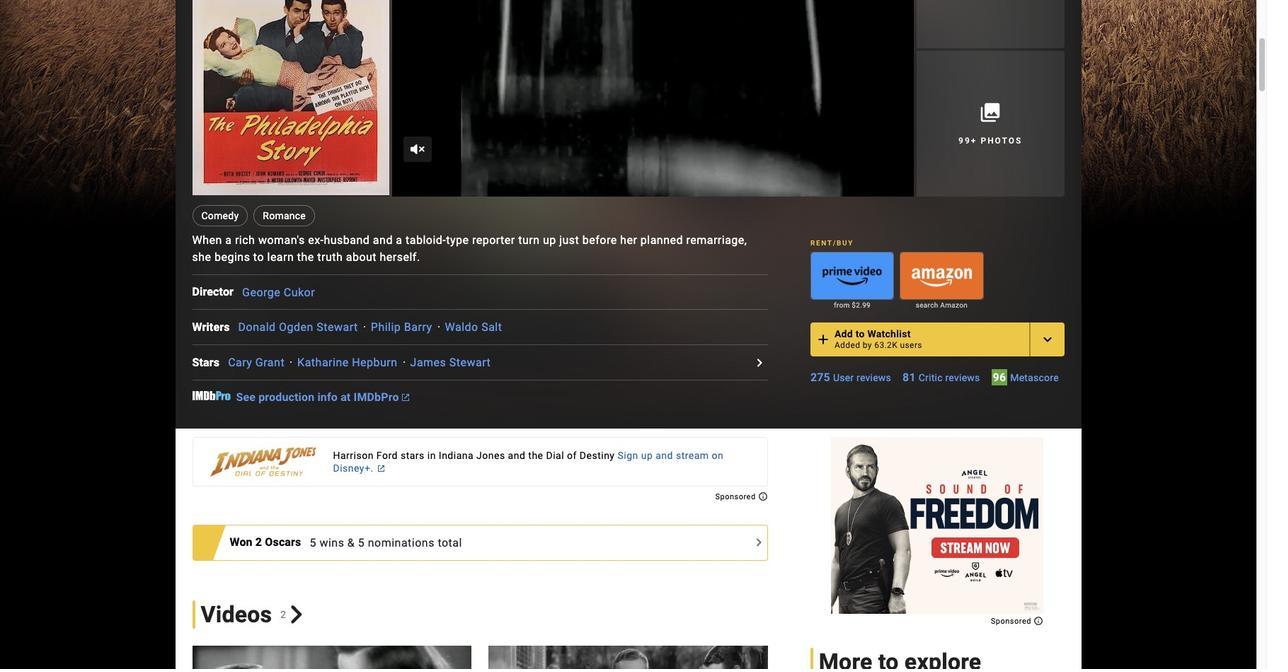 Task type: vqa. For each thing, say whether or not it's contained in the screenshot.
Add title to another list icon
yes



Task type: describe. For each thing, give the bounding box(es) containing it.
and inside the "sign up and stream on disney+."
[[656, 450, 673, 462]]

total
[[438, 536, 462, 550]]

tabloid-
[[406, 233, 446, 247]]

see production info at imdbpro button
[[236, 391, 409, 404]]

imdbpro
[[354, 391, 399, 404]]

1 vertical spatial stewart
[[449, 356, 491, 370]]

cukor
[[284, 286, 315, 299]]

to inside add to watchlist added by 63.2k users
[[856, 328, 865, 340]]

reporter
[[472, 233, 515, 247]]

from $2.99 link
[[811, 300, 894, 311]]

before
[[583, 233, 617, 247]]

ogden
[[279, 321, 314, 334]]

up inside the "sign up and stream on disney+."
[[641, 450, 653, 462]]

george cukor button
[[242, 286, 315, 299]]

add to watchlist added by 63.2k users
[[835, 328, 922, 350]]

katharine hepburn
[[297, 356, 398, 370]]

from $2.99 group
[[811, 252, 894, 311]]

barry
[[404, 321, 432, 334]]

director
[[192, 285, 234, 299]]

cary grant
[[228, 356, 285, 370]]

63.2k
[[875, 340, 898, 350]]

the philadelphia story image
[[192, 646, 472, 670]]

planned
[[641, 233, 683, 247]]

5 wins & 5 nominations total
[[310, 536, 462, 550]]

james
[[410, 356, 446, 370]]

0 vertical spatial stewart
[[317, 321, 358, 334]]

comedy button
[[192, 205, 248, 226]]

donald ogden stewart button
[[238, 321, 358, 334]]

about
[[346, 250, 377, 264]]

sign up and stream on disney+. link
[[192, 438, 768, 487]]

james stewart button
[[410, 356, 491, 370]]

volume off image
[[409, 141, 426, 158]]

stars
[[192, 356, 220, 369]]

81 critic reviews
[[903, 371, 980, 384]]

search
[[916, 301, 938, 309]]

oscars
[[265, 536, 301, 550]]

sign up and stream on disney+.
[[333, 450, 724, 474]]

theatrical trailer from mgm image
[[392, 0, 914, 197]]

just
[[559, 233, 579, 247]]

1 5 from the left
[[310, 536, 316, 550]]

waldo salt button
[[445, 321, 502, 334]]

2 a from the left
[[396, 233, 403, 247]]

grant
[[255, 356, 285, 370]]

videos
[[201, 602, 272, 629]]

watch the philadelphia story element
[[392, 0, 914, 197]]

stars button
[[192, 354, 228, 371]]

by
[[863, 340, 872, 350]]

sponsored inside section
[[991, 617, 1034, 627]]

won 2 oscars
[[230, 536, 301, 550]]

see full cast and crew element containing writers
[[192, 319, 238, 336]]

cary
[[228, 356, 252, 370]]

truth
[[317, 250, 343, 264]]

the philadelphia story: they grew up together image
[[489, 646, 768, 670]]

hepburn
[[352, 356, 398, 370]]

cary grant button
[[228, 356, 285, 370]]

on
[[712, 450, 724, 462]]

see full cast and crew element containing director
[[192, 284, 242, 301]]

81
[[903, 371, 916, 384]]

chevron right inline image
[[288, 606, 306, 624]]

see production info at imdbpro
[[236, 391, 399, 404]]

romance
[[263, 210, 306, 221]]

info
[[317, 391, 338, 404]]

2 inside button
[[255, 536, 262, 550]]

launch inline image
[[402, 394, 409, 401]]

salt
[[482, 321, 502, 334]]

search on amazon image
[[901, 253, 983, 299]]

waldo salt
[[445, 321, 502, 334]]

katharine hepburn button
[[297, 356, 398, 370]]

99+ photos
[[959, 136, 1023, 146]]

add image
[[815, 331, 832, 348]]

romance button
[[254, 205, 315, 226]]

added
[[835, 340, 860, 350]]

her
[[620, 233, 637, 247]]



Task type: locate. For each thing, give the bounding box(es) containing it.
0 vertical spatial see full cast and crew element
[[192, 284, 242, 301]]

group
[[192, 0, 389, 197], [392, 0, 914, 197], [811, 252, 894, 300], [900, 252, 984, 300], [192, 646, 472, 670], [489, 646, 768, 670]]

sign
[[618, 450, 638, 462]]

1 horizontal spatial up
[[641, 450, 653, 462]]

0 horizontal spatial 2
[[255, 536, 262, 550]]

from $2.99
[[834, 301, 871, 309]]

james stewart
[[410, 356, 491, 370]]

disney+.
[[333, 463, 374, 474]]

reviews inside 81 critic reviews
[[946, 372, 980, 383]]

see full cast and crew image
[[751, 354, 768, 371]]

search amazon
[[916, 301, 968, 309]]

writers
[[192, 321, 230, 334]]

rich
[[235, 233, 255, 247]]

and
[[373, 233, 393, 247], [656, 450, 673, 462]]

reviews right critic
[[946, 372, 980, 383]]

turn
[[518, 233, 540, 247]]

1 horizontal spatial 5
[[358, 536, 365, 550]]

1 vertical spatial and
[[656, 450, 673, 462]]

0 horizontal spatial 5
[[310, 536, 316, 550]]

add title to another list image
[[1039, 331, 1056, 348]]

amazon
[[940, 301, 968, 309]]

96
[[993, 371, 1006, 384]]

99+ photos button
[[917, 51, 1064, 197]]

a left rich
[[225, 233, 232, 247]]

5 left wins at the bottom left
[[310, 536, 316, 550]]

stewart down waldo salt button on the left
[[449, 356, 491, 370]]

watchlist
[[868, 328, 911, 340]]

users
[[900, 340, 922, 350]]

1 horizontal spatial a
[[396, 233, 403, 247]]

from
[[834, 301, 850, 309]]

0 vertical spatial and
[[373, 233, 393, 247]]

see full cast and crew element up writers
[[192, 284, 242, 301]]

video player application
[[392, 0, 914, 197]]

and inside when a rich woman's ex-husband and a tabloid-type reporter turn up just before her planned remarriage, she begins to learn the truth about herself.
[[373, 233, 393, 247]]

donald
[[238, 321, 276, 334]]

remarriage,
[[686, 233, 747, 247]]

philip
[[371, 321, 401, 334]]

&
[[348, 536, 355, 550]]

stream
[[676, 450, 709, 462]]

up right sign
[[641, 450, 653, 462]]

nominations
[[368, 536, 435, 550]]

george cukor
[[242, 286, 315, 299]]

to
[[253, 250, 264, 264], [856, 328, 865, 340]]

a up "herself."
[[396, 233, 403, 247]]

0 horizontal spatial to
[[253, 250, 264, 264]]

ex-
[[308, 233, 324, 247]]

0 horizontal spatial a
[[225, 233, 232, 247]]

see full cast and crew element
[[192, 284, 242, 301], [192, 319, 238, 336]]

up
[[543, 233, 556, 247], [641, 450, 653, 462]]

0 horizontal spatial stewart
[[317, 321, 358, 334]]

reviews for 275
[[857, 372, 891, 383]]

see
[[236, 391, 256, 404]]

husband
[[324, 233, 370, 247]]

see full cast and crew element up stars button
[[192, 319, 238, 336]]

1 vertical spatial see full cast and crew element
[[192, 319, 238, 336]]

275 user reviews
[[811, 371, 891, 384]]

waldo
[[445, 321, 478, 334]]

0 horizontal spatial sponsored
[[715, 493, 758, 502]]

1 horizontal spatial and
[[656, 450, 673, 462]]

$2.99
[[852, 301, 871, 309]]

1 a from the left
[[225, 233, 232, 247]]

stewart up katharine hepburn
[[317, 321, 358, 334]]

2 5 from the left
[[358, 536, 365, 550]]

2 left chevron right inline icon
[[281, 609, 286, 621]]

watch on prime video image
[[811, 253, 894, 299]]

5
[[310, 536, 316, 550], [358, 536, 365, 550]]

0 vertical spatial up
[[543, 233, 556, 247]]

search amazon group
[[900, 252, 984, 311]]

photos
[[981, 136, 1023, 146]]

up left just
[[543, 233, 556, 247]]

a
[[225, 233, 232, 247], [396, 233, 403, 247]]

to inside when a rich woman's ex-husband and a tabloid-type reporter turn up just before her planned remarriage, she begins to learn the truth about herself.
[[253, 250, 264, 264]]

when a rich woman's ex-husband and a tabloid-type reporter turn up just before her planned remarriage, she begins to learn the truth about herself.
[[192, 233, 747, 264]]

learn
[[267, 250, 294, 264]]

2 right won
[[255, 536, 262, 550]]

sponsored content section
[[831, 438, 1044, 627]]

0 horizontal spatial and
[[373, 233, 393, 247]]

user
[[833, 372, 854, 383]]

99+
[[959, 136, 977, 146]]

5 right & at the bottom left
[[358, 536, 365, 550]]

the
[[297, 250, 314, 264]]

reviews right user in the right bottom of the page
[[857, 372, 891, 383]]

1 horizontal spatial reviews
[[946, 372, 980, 383]]

0 vertical spatial 2
[[255, 536, 262, 550]]

275
[[811, 371, 830, 384]]

0 horizontal spatial reviews
[[857, 372, 891, 383]]

up inside when a rich woman's ex-husband and a tabloid-type reporter turn up just before her planned remarriage, she begins to learn the truth about herself.
[[543, 233, 556, 247]]

96 metascore
[[993, 371, 1059, 384]]

0 vertical spatial to
[[253, 250, 264, 264]]

and up "herself."
[[373, 233, 393, 247]]

cary grant, katharine hepburn, and james stewart in the philadelphia story (1940) image
[[192, 0, 389, 195]]

she
[[192, 250, 211, 264]]

reviews for 81
[[946, 372, 980, 383]]

to down rich
[[253, 250, 264, 264]]

stewart
[[317, 321, 358, 334], [449, 356, 491, 370]]

1 vertical spatial to
[[856, 328, 865, 340]]

won 2 oscars button
[[230, 535, 310, 552]]

won
[[230, 536, 253, 550]]

metascore
[[1010, 372, 1059, 383]]

0 horizontal spatial up
[[543, 233, 556, 247]]

reviews inside the 275 user reviews
[[857, 372, 891, 383]]

2
[[255, 536, 262, 550], [281, 609, 286, 621]]

donald ogden stewart
[[238, 321, 358, 334]]

2 reviews from the left
[[946, 372, 980, 383]]

begins
[[215, 250, 250, 264]]

1 see full cast and crew element from the top
[[192, 284, 242, 301]]

1 vertical spatial up
[[641, 450, 653, 462]]

wins
[[320, 536, 344, 550]]

and left stream
[[656, 450, 673, 462]]

1 horizontal spatial to
[[856, 328, 865, 340]]

add
[[835, 328, 853, 340]]

2 see full cast and crew element from the top
[[192, 319, 238, 336]]

katharine
[[297, 356, 349, 370]]

1 vertical spatial sponsored
[[991, 617, 1034, 627]]

comedy
[[201, 210, 239, 221]]

reviews
[[857, 372, 891, 383], [946, 372, 980, 383]]

critic
[[919, 372, 943, 383]]

sponsored
[[715, 493, 758, 502], [991, 617, 1034, 627]]

woman's
[[258, 233, 305, 247]]

1 horizontal spatial stewart
[[449, 356, 491, 370]]

production
[[259, 391, 315, 404]]

see more awards and nominations image
[[750, 535, 767, 552]]

1 reviews from the left
[[857, 372, 891, 383]]

herself.
[[380, 250, 420, 264]]

1 horizontal spatial sponsored
[[991, 617, 1034, 627]]

1 vertical spatial 2
[[281, 609, 286, 621]]

rent/buy
[[811, 239, 854, 247]]

philip barry
[[371, 321, 432, 334]]

when
[[192, 233, 222, 247]]

to up by
[[856, 328, 865, 340]]

1 horizontal spatial 2
[[281, 609, 286, 621]]

at
[[341, 391, 351, 404]]

0 vertical spatial sponsored
[[715, 493, 758, 502]]

search amazon link
[[900, 300, 984, 311]]



